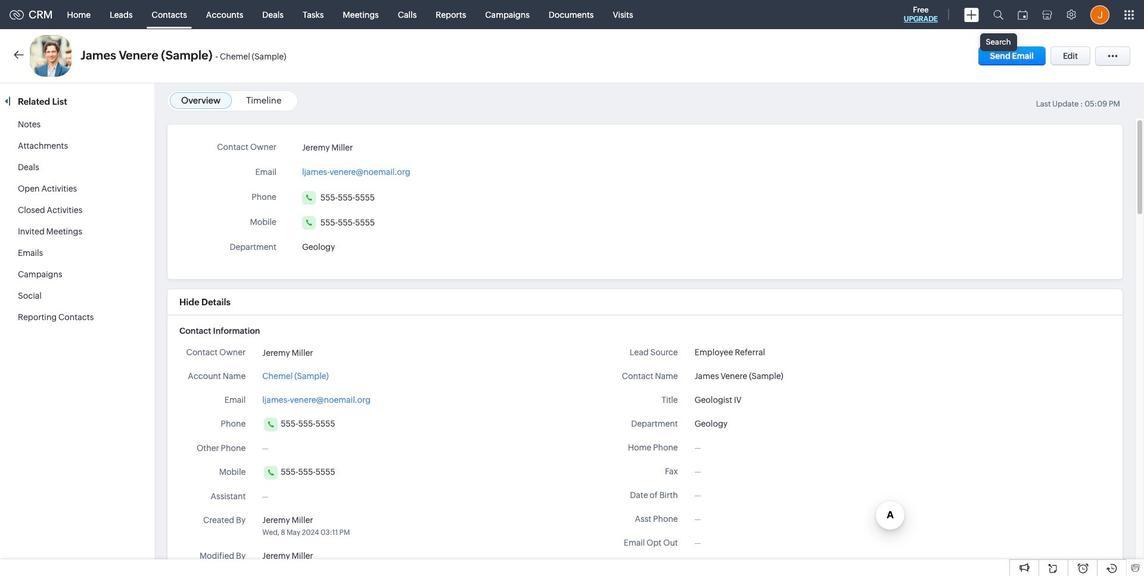 Task type: vqa. For each thing, say whether or not it's contained in the screenshot.
the logo
yes



Task type: describe. For each thing, give the bounding box(es) containing it.
create menu image
[[964, 7, 979, 22]]

profile image
[[1091, 5, 1110, 24]]

create menu element
[[957, 0, 986, 29]]

profile element
[[1084, 0, 1117, 29]]

search element
[[986, 0, 1011, 29]]



Task type: locate. For each thing, give the bounding box(es) containing it.
search image
[[994, 10, 1004, 20]]

logo image
[[10, 10, 24, 19]]

calendar image
[[1018, 10, 1028, 19]]



